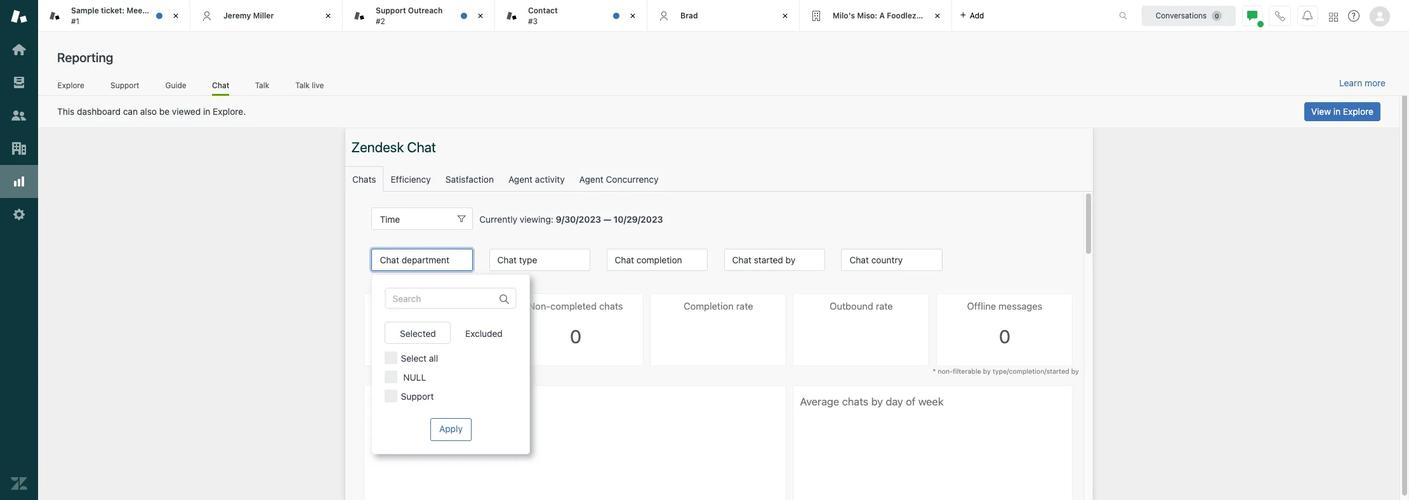 Task type: describe. For each thing, give the bounding box(es) containing it.
contact
[[528, 6, 558, 15]]

views image
[[11, 74, 27, 91]]

jeremy miller
[[223, 11, 274, 20]]

close image for jeremy miller
[[322, 10, 334, 22]]

explore inside explore link
[[58, 80, 84, 90]]

support outreach #2
[[376, 6, 443, 26]]

support for support
[[110, 80, 139, 90]]

this
[[57, 106, 74, 117]]

1 in from the left
[[203, 106, 210, 117]]

subsidiary
[[918, 11, 958, 20]]

guide link
[[165, 80, 187, 94]]

jeremy miller tab
[[190, 0, 343, 32]]

add
[[970, 10, 984, 20]]

miso:
[[857, 11, 877, 20]]

customers image
[[11, 107, 27, 124]]

view in explore
[[1311, 106, 1374, 117]]

meet
[[127, 6, 145, 15]]

viewed
[[172, 106, 201, 117]]

reporting image
[[11, 173, 27, 190]]

ticket:
[[101, 6, 125, 15]]

button displays agent's chat status as online. image
[[1247, 10, 1257, 21]]

#2
[[376, 16, 385, 26]]

conversations
[[1156, 10, 1207, 20]]

tab containing support outreach
[[343, 0, 495, 32]]

close image for milo's miso: a foodlez subsidiary
[[931, 10, 944, 22]]

organizations image
[[11, 140, 27, 157]]

guide
[[165, 80, 186, 90]]

tabs tab list
[[38, 0, 1106, 32]]

live
[[312, 80, 324, 90]]

close image for sample ticket: meet the ticket
[[169, 10, 182, 22]]

talk live link
[[295, 80, 324, 94]]

view in explore button
[[1304, 102, 1381, 121]]

admin image
[[11, 206, 27, 223]]

sample ticket: meet the ticket #1
[[71, 6, 183, 26]]

support for support outreach #2
[[376, 6, 406, 15]]

dashboard
[[77, 106, 121, 117]]



Task type: vqa. For each thing, say whether or not it's contained in the screenshot.
In to the right
yes



Task type: locate. For each thing, give the bounding box(es) containing it.
0 vertical spatial explore
[[58, 80, 84, 90]]

tab
[[38, 0, 190, 32], [343, 0, 495, 32], [495, 0, 647, 32]]

view
[[1311, 106, 1331, 117]]

explore down learn more "link"
[[1343, 106, 1374, 117]]

0 horizontal spatial support
[[110, 80, 139, 90]]

explore inside view in explore button
[[1343, 106, 1374, 117]]

be
[[159, 106, 170, 117]]

milo's miso: a foodlez subsidiary
[[833, 11, 958, 20]]

2 tab from the left
[[343, 0, 495, 32]]

brad tab
[[647, 0, 800, 32]]

support inside support link
[[110, 80, 139, 90]]

support link
[[110, 80, 140, 94]]

can
[[123, 106, 138, 117]]

close image inside jeremy miller tab
[[322, 10, 334, 22]]

close image inside milo's miso: a foodlez subsidiary tab
[[931, 10, 944, 22]]

0 vertical spatial support
[[376, 6, 406, 15]]

explore
[[58, 80, 84, 90], [1343, 106, 1374, 117]]

in inside button
[[1333, 106, 1341, 117]]

notifications image
[[1302, 10, 1313, 21]]

1 horizontal spatial close image
[[474, 10, 487, 22]]

zendesk support image
[[11, 8, 27, 25]]

talk right chat
[[255, 80, 269, 90]]

support up #2
[[376, 6, 406, 15]]

chat link
[[212, 80, 229, 96]]

support
[[376, 6, 406, 15], [110, 80, 139, 90]]

milo's
[[833, 11, 855, 20]]

explore.
[[213, 106, 246, 117]]

close image
[[169, 10, 182, 22], [474, 10, 487, 22]]

close image right the the
[[169, 10, 182, 22]]

1 talk from the left
[[255, 80, 269, 90]]

this dashboard can also be viewed in explore.
[[57, 106, 246, 117]]

talk for talk
[[255, 80, 269, 90]]

talk
[[255, 80, 269, 90], [295, 80, 310, 90]]

also
[[140, 106, 157, 117]]

3 tab from the left
[[495, 0, 647, 32]]

conversations button
[[1142, 5, 1236, 26]]

talk link
[[255, 80, 270, 94]]

4 close image from the left
[[931, 10, 944, 22]]

get help image
[[1348, 10, 1360, 22]]

close image inside brad tab
[[779, 10, 791, 22]]

support up can
[[110, 80, 139, 90]]

1 tab from the left
[[38, 0, 190, 32]]

more
[[1365, 77, 1386, 88]]

learn more link
[[1339, 77, 1386, 89]]

2 in from the left
[[1333, 106, 1341, 117]]

tab containing contact
[[495, 0, 647, 32]]

learn
[[1339, 77, 1362, 88]]

close image left #2
[[322, 10, 334, 22]]

1 horizontal spatial explore
[[1343, 106, 1374, 117]]

1 close image from the left
[[322, 10, 334, 22]]

close image
[[322, 10, 334, 22], [626, 10, 639, 22], [779, 10, 791, 22], [931, 10, 944, 22]]

zendesk image
[[11, 475, 27, 492]]

talk for talk live
[[295, 80, 310, 90]]

a
[[879, 11, 885, 20]]

in right view
[[1333, 106, 1341, 117]]

0 horizontal spatial talk
[[255, 80, 269, 90]]

learn more
[[1339, 77, 1386, 88]]

brad
[[680, 11, 698, 20]]

#1
[[71, 16, 79, 26]]

2 talk from the left
[[295, 80, 310, 90]]

0 horizontal spatial explore
[[58, 80, 84, 90]]

1 vertical spatial explore
[[1343, 106, 1374, 117]]

tab containing sample ticket: meet the ticket
[[38, 0, 190, 32]]

explore link
[[57, 80, 85, 94]]

talk left live
[[295, 80, 310, 90]]

the
[[147, 6, 160, 15]]

1 horizontal spatial in
[[1333, 106, 1341, 117]]

zendesk products image
[[1329, 12, 1338, 21]]

1 close image from the left
[[169, 10, 182, 22]]

milo's miso: a foodlez subsidiary tab
[[800, 0, 958, 32]]

get started image
[[11, 41, 27, 58]]

close image for brad
[[779, 10, 791, 22]]

chat
[[212, 80, 229, 90]]

close image left add dropdown button
[[931, 10, 944, 22]]

close image left milo's
[[779, 10, 791, 22]]

in
[[203, 106, 210, 117], [1333, 106, 1341, 117]]

close image left brad
[[626, 10, 639, 22]]

0 horizontal spatial in
[[203, 106, 210, 117]]

talk live
[[295, 80, 324, 90]]

close image inside tab
[[626, 10, 639, 22]]

foodlez
[[887, 11, 916, 20]]

2 close image from the left
[[474, 10, 487, 22]]

miller
[[253, 11, 274, 20]]

0 horizontal spatial close image
[[169, 10, 182, 22]]

1 vertical spatial support
[[110, 80, 139, 90]]

jeremy
[[223, 11, 251, 20]]

close image for support outreach
[[474, 10, 487, 22]]

ticket
[[162, 6, 183, 15]]

#3
[[528, 16, 538, 26]]

in right viewed on the left top of page
[[203, 106, 210, 117]]

reporting
[[57, 50, 113, 65]]

1 horizontal spatial talk
[[295, 80, 310, 90]]

3 close image from the left
[[779, 10, 791, 22]]

sample
[[71, 6, 99, 15]]

explore up this
[[58, 80, 84, 90]]

contact #3
[[528, 6, 558, 26]]

outreach
[[408, 6, 443, 15]]

2 close image from the left
[[626, 10, 639, 22]]

1 horizontal spatial support
[[376, 6, 406, 15]]

support inside the support outreach #2
[[376, 6, 406, 15]]

close image left #3
[[474, 10, 487, 22]]

add button
[[952, 0, 992, 31]]

main element
[[0, 0, 38, 500]]



